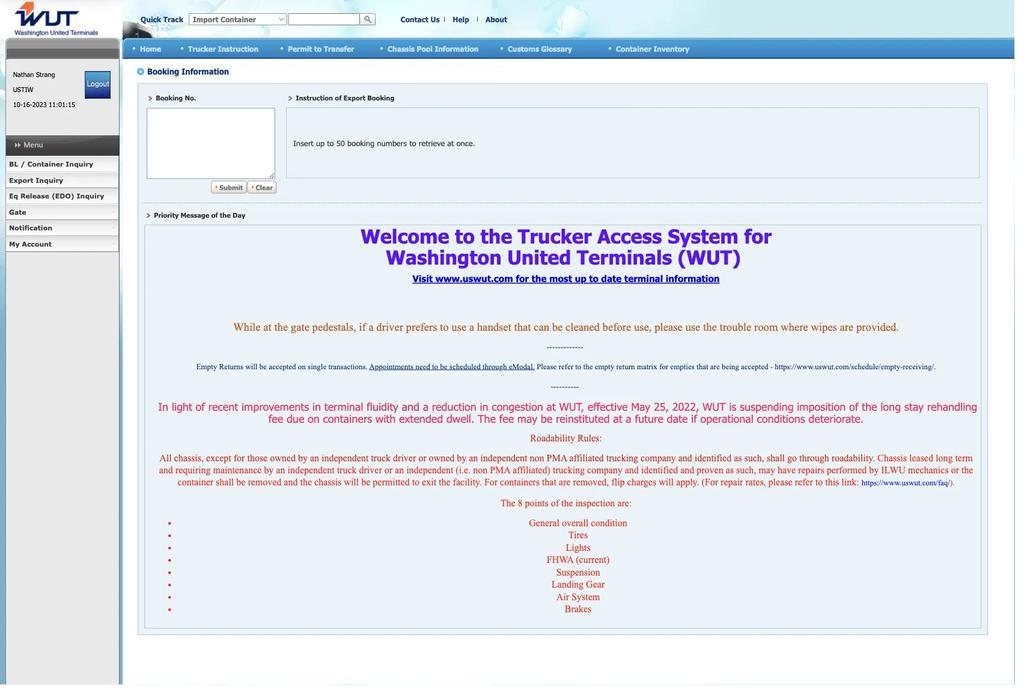 Task type: vqa. For each thing, say whether or not it's contained in the screenshot.
QUICK
yes



Task type: describe. For each thing, give the bounding box(es) containing it.
release
[[20, 192, 49, 200]]

chassis pool information
[[388, 44, 479, 53]]

bl
[[9, 160, 18, 168]]

contact us
[[401, 15, 440, 24]]

about
[[486, 15, 508, 24]]

eq release (edo) inquiry
[[9, 192, 104, 200]]

eq
[[9, 192, 18, 200]]

customs
[[508, 44, 539, 53]]

export inquiry link
[[5, 172, 119, 188]]

strang
[[36, 70, 55, 78]]

quick track
[[141, 15, 183, 24]]

track
[[163, 15, 183, 24]]

permit to transfer
[[288, 44, 354, 53]]

help link
[[453, 15, 470, 24]]

gate
[[9, 208, 26, 216]]

my
[[9, 240, 20, 248]]

glossary
[[542, 44, 573, 53]]

inquiry for container
[[66, 160, 93, 168]]

bl / container inquiry link
[[5, 156, 119, 172]]

/
[[21, 160, 25, 168]]

customs glossary
[[508, 44, 573, 53]]

export inquiry
[[9, 176, 63, 184]]

instruction
[[218, 44, 259, 53]]

account
[[22, 240, 52, 248]]

chassis
[[388, 44, 415, 53]]

to
[[314, 44, 322, 53]]

home
[[140, 44, 161, 53]]

ustiw
[[13, 85, 33, 94]]



Task type: locate. For each thing, give the bounding box(es) containing it.
quick
[[141, 15, 161, 24]]

pool
[[417, 44, 433, 53]]

inquiry
[[66, 160, 93, 168], [36, 176, 63, 184], [77, 192, 104, 200]]

11:01:15
[[49, 100, 75, 109]]

login image
[[85, 71, 111, 99]]

trucker instruction
[[188, 44, 259, 53]]

0 vertical spatial inquiry
[[66, 160, 93, 168]]

bl / container inquiry
[[9, 160, 93, 168]]

None text field
[[288, 13, 360, 25]]

inquiry inside eq release (edo) inquiry "link"
[[77, 192, 104, 200]]

nathan strang
[[13, 70, 55, 78]]

2023
[[32, 100, 47, 109]]

notification
[[9, 224, 52, 232]]

inquiry right (edo)
[[77, 192, 104, 200]]

inventory
[[654, 44, 690, 53]]

inquiry up export inquiry "link"
[[66, 160, 93, 168]]

container up the export inquiry
[[27, 160, 63, 168]]

container inventory
[[617, 44, 690, 53]]

nathan
[[13, 70, 34, 78]]

1 horizontal spatial container
[[617, 44, 652, 53]]

information
[[435, 44, 479, 53]]

1 vertical spatial inquiry
[[36, 176, 63, 184]]

transfer
[[324, 44, 354, 53]]

export
[[9, 176, 33, 184]]

inquiry down bl / container inquiry on the left of page
[[36, 176, 63, 184]]

about link
[[486, 15, 508, 24]]

contact
[[401, 15, 429, 24]]

help
[[453, 15, 470, 24]]

permit
[[288, 44, 312, 53]]

1 vertical spatial container
[[27, 160, 63, 168]]

container left inventory
[[617, 44, 652, 53]]

contact us link
[[401, 15, 440, 24]]

0 horizontal spatial container
[[27, 160, 63, 168]]

eq release (edo) inquiry link
[[5, 188, 119, 204]]

(edo)
[[52, 192, 74, 200]]

10-16-2023 11:01:15
[[13, 100, 75, 109]]

10-
[[13, 100, 23, 109]]

16-
[[23, 100, 32, 109]]

my account
[[9, 240, 52, 248]]

my account link
[[5, 236, 119, 252]]

inquiry inside export inquiry "link"
[[36, 176, 63, 184]]

notification link
[[5, 220, 119, 236]]

us
[[431, 15, 440, 24]]

inquiry inside bl / container inquiry link
[[66, 160, 93, 168]]

gate link
[[5, 204, 119, 220]]

trucker
[[188, 44, 216, 53]]

container
[[617, 44, 652, 53], [27, 160, 63, 168]]

inquiry for (edo)
[[77, 192, 104, 200]]

0 vertical spatial container
[[617, 44, 652, 53]]

2 vertical spatial inquiry
[[77, 192, 104, 200]]



